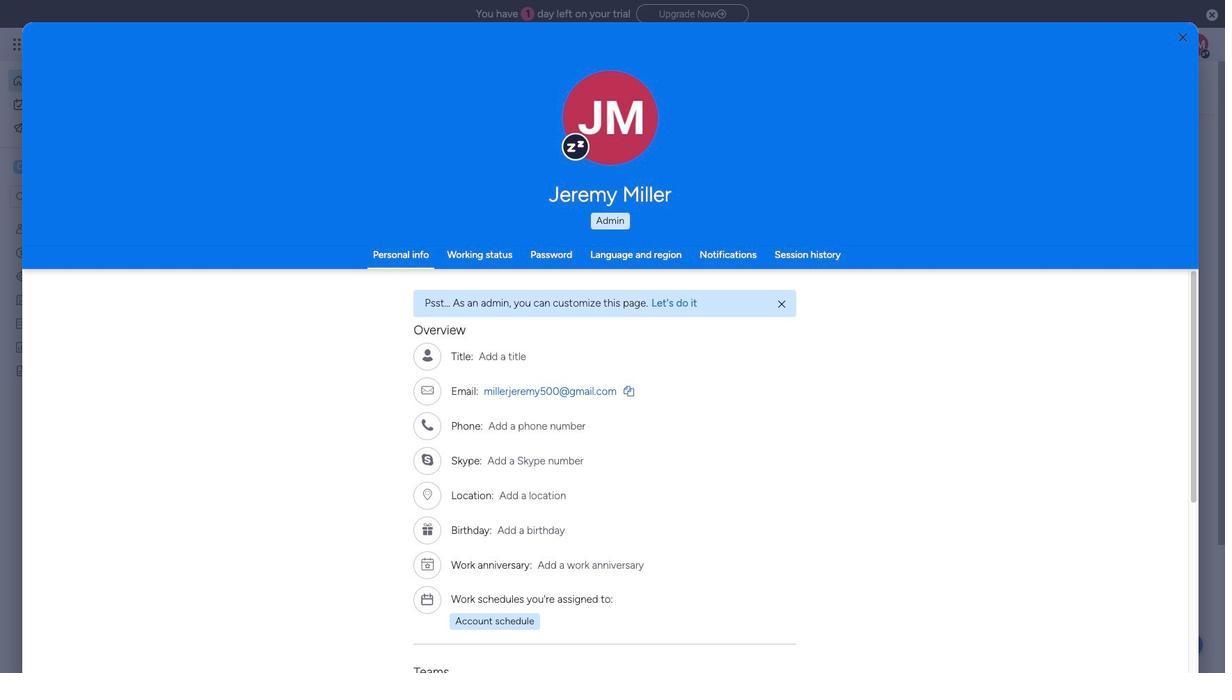 Task type: locate. For each thing, give the bounding box(es) containing it.
1 horizontal spatial public board image
[[720, 282, 736, 297]]

select product image
[[13, 38, 26, 52]]

public board image up component image
[[720, 282, 736, 297]]

1 vertical spatial public board image
[[15, 364, 28, 377]]

workspace image
[[13, 159, 27, 175]]

jeremy miller image
[[1186, 33, 1209, 56]]

list box
[[0, 214, 178, 571]]

help center element
[[982, 427, 1191, 483]]

close image
[[1179, 32, 1187, 43]]

public dashboard image
[[15, 340, 28, 354]]

copied! image
[[624, 386, 634, 397]]

remove from favorites image
[[673, 282, 687, 296]]

option
[[8, 70, 169, 92], [8, 93, 169, 116], [8, 117, 169, 139], [0, 216, 178, 219]]

dapulse close image
[[1207, 8, 1218, 22]]

getting started element
[[982, 360, 1191, 416]]

0 vertical spatial public board image
[[720, 282, 736, 297]]

public board image inside quick search results list box
[[720, 282, 736, 297]]

shareable board image
[[483, 282, 499, 297]]

public board image
[[720, 282, 736, 297], [15, 364, 28, 377]]

public board image down the public dashboard image
[[15, 364, 28, 377]]



Task type: vqa. For each thing, say whether or not it's contained in the screenshot.
Shareable board image
yes



Task type: describe. For each thing, give the bounding box(es) containing it.
dapulse x slim image
[[778, 298, 786, 311]]

component image
[[720, 304, 733, 316]]

quick search results list box
[[229, 158, 948, 513]]

dapulse rightstroke image
[[717, 9, 726, 19]]

0 horizontal spatial public board image
[[15, 364, 28, 377]]

workspace image
[[610, 641, 644, 674]]

component image
[[483, 304, 496, 316]]

Search in workspace field
[[29, 189, 116, 205]]

contact sales element
[[982, 494, 1191, 550]]

remove from favorites image
[[436, 282, 450, 296]]

workspace selection element
[[13, 159, 59, 175]]

add to favorites image
[[436, 453, 450, 467]]



